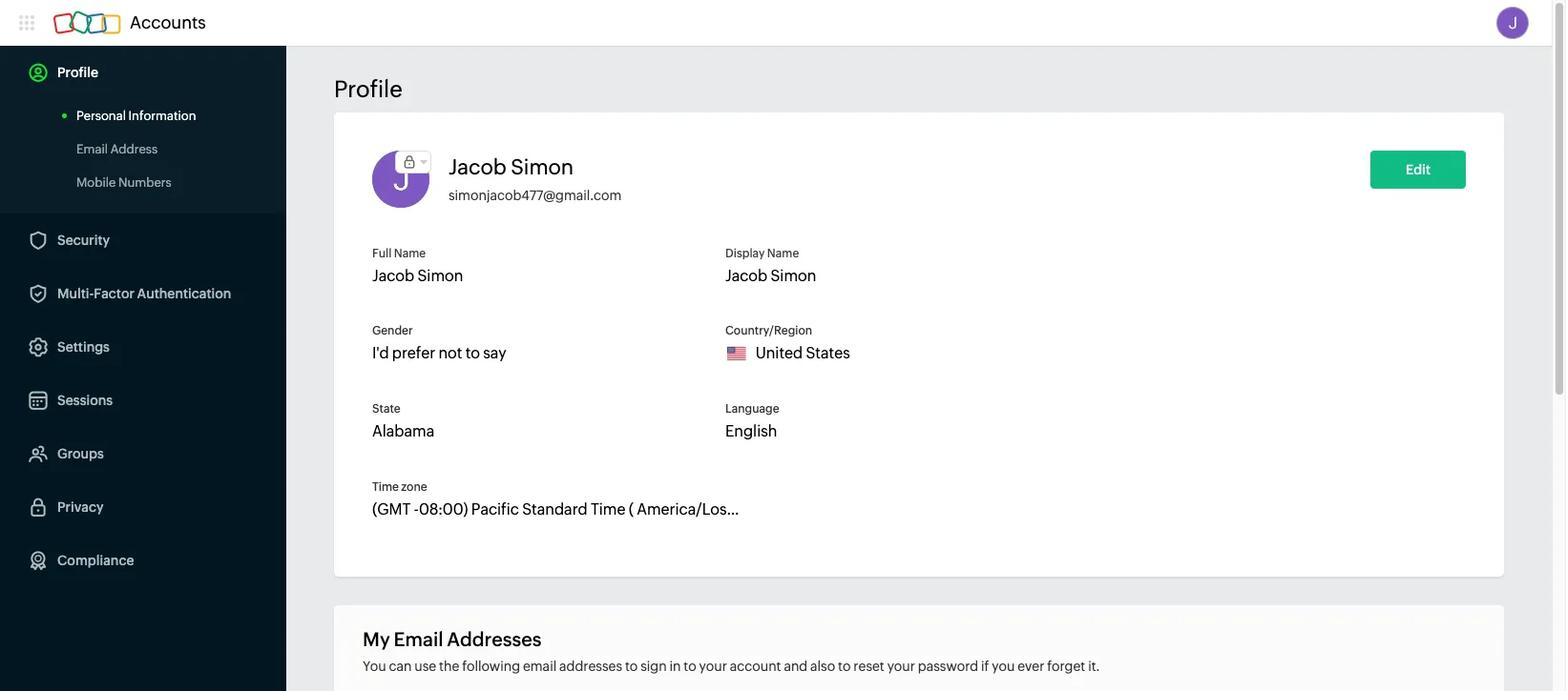 Task type: locate. For each thing, give the bounding box(es) containing it.
1 horizontal spatial your
[[887, 660, 915, 675]]

0 vertical spatial email
[[76, 142, 108, 157]]

multi-factor authentication
[[57, 286, 231, 302]]

security
[[57, 233, 110, 248]]

addresses
[[447, 629, 542, 651]]

profile up "mprivacy" icon
[[334, 76, 402, 102]]

to right "in"
[[684, 660, 696, 675]]

edit
[[1406, 162, 1431, 178]]

my email addresses you can use the following email addresses to sign in to your account and also to reset your password if you ever forget it.
[[363, 629, 1100, 675]]

1 to from the left
[[625, 660, 638, 675]]

use
[[414, 660, 436, 675]]

your right reset
[[887, 660, 915, 675]]

also
[[810, 660, 835, 675]]

personal
[[76, 109, 126, 123]]

email up the mobile
[[76, 142, 108, 157]]

jacob simon simonjacob477@gmail.com
[[449, 156, 622, 203]]

profile up personal at top
[[57, 65, 98, 80]]

email address
[[76, 142, 158, 157]]

edit button
[[1371, 151, 1466, 189]]

privacy
[[57, 500, 103, 515]]

accounts
[[130, 12, 206, 32]]

you
[[992, 660, 1015, 675]]

you
[[363, 660, 386, 675]]

to
[[625, 660, 638, 675], [684, 660, 696, 675], [838, 660, 851, 675]]

simonjacob477@gmail.com
[[449, 188, 622, 203]]

reset
[[854, 660, 885, 675]]

0 horizontal spatial your
[[699, 660, 727, 675]]

1 horizontal spatial to
[[684, 660, 696, 675]]

email up use in the left of the page
[[394, 629, 443, 651]]

to right also
[[838, 660, 851, 675]]

email
[[76, 142, 108, 157], [394, 629, 443, 651]]

information
[[128, 109, 196, 123]]

mprivacy image
[[396, 152, 423, 173]]

jacob
[[449, 156, 507, 179]]

profile
[[57, 65, 98, 80], [334, 76, 402, 102]]

numbers
[[118, 176, 171, 190]]

1 vertical spatial email
[[394, 629, 443, 651]]

your right "in"
[[699, 660, 727, 675]]

forget
[[1047, 660, 1085, 675]]

your
[[699, 660, 727, 675], [887, 660, 915, 675]]

0 horizontal spatial to
[[625, 660, 638, 675]]

0 horizontal spatial profile
[[57, 65, 98, 80]]

3 to from the left
[[838, 660, 851, 675]]

2 horizontal spatial to
[[838, 660, 851, 675]]

to left sign
[[625, 660, 638, 675]]

following
[[462, 660, 520, 675]]

mobile numbers
[[76, 176, 171, 190]]

1 horizontal spatial email
[[394, 629, 443, 651]]



Task type: vqa. For each thing, say whether or not it's contained in the screenshot.
Factor
yes



Task type: describe. For each thing, give the bounding box(es) containing it.
compliance
[[57, 554, 134, 569]]

simon
[[511, 156, 574, 179]]

1 horizontal spatial profile
[[334, 76, 402, 102]]

groups
[[57, 447, 104, 462]]

multi-
[[57, 286, 94, 302]]

it.
[[1088, 660, 1100, 675]]

account
[[730, 660, 781, 675]]

settings
[[57, 340, 110, 355]]

my
[[363, 629, 390, 651]]

email
[[523, 660, 557, 675]]

the
[[439, 660, 459, 675]]

0 horizontal spatial email
[[76, 142, 108, 157]]

authentication
[[137, 286, 231, 302]]

can
[[389, 660, 412, 675]]

address
[[110, 142, 158, 157]]

mobile
[[76, 176, 116, 190]]

factor
[[94, 286, 135, 302]]

password
[[918, 660, 978, 675]]

email inside my email addresses you can use the following email addresses to sign in to your account and also to reset your password if you ever forget it.
[[394, 629, 443, 651]]

addresses
[[559, 660, 622, 675]]

2 your from the left
[[887, 660, 915, 675]]

2 to from the left
[[684, 660, 696, 675]]

personal information
[[76, 109, 196, 123]]

if
[[981, 660, 989, 675]]

in
[[670, 660, 681, 675]]

1 your from the left
[[699, 660, 727, 675]]

ever
[[1018, 660, 1045, 675]]

sessions
[[57, 393, 113, 408]]

and
[[784, 660, 808, 675]]

sign
[[641, 660, 667, 675]]



